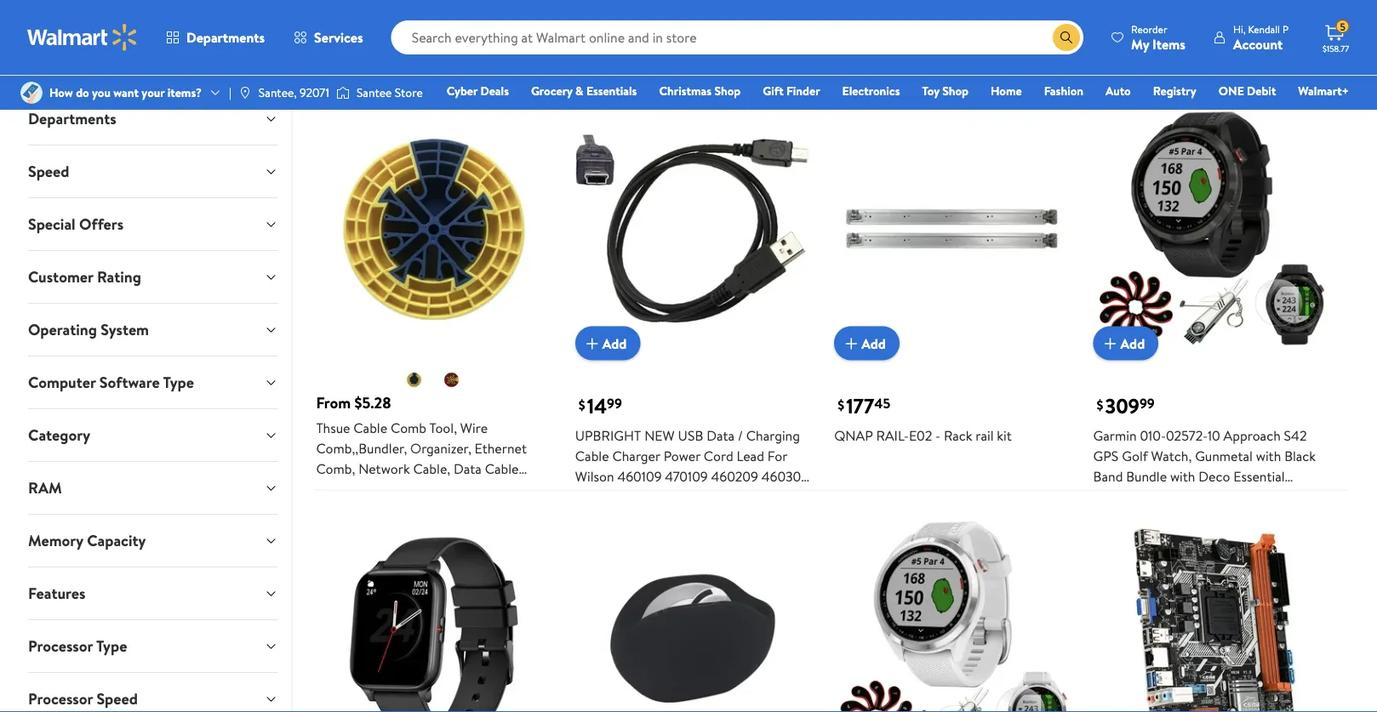 Task type: locate. For each thing, give the bounding box(es) containing it.
add button up 45
[[834, 327, 900, 361]]

flash up usb2.0
[[1299, 37, 1329, 56]]

0 horizontal spatial &
[[576, 83, 584, 99]]

add for 177
[[862, 334, 886, 353]]

one debit link
[[1211, 82, 1284, 100]]

ssd
[[651, 16, 676, 35], [834, 78, 859, 96]]

data inside nkoogh data recovery software for windows 10 external drive 256mb flash drive memory stick pen drive usb2.0 usb stick high speed flash memory thumb drive
[[1158, 16, 1186, 35]]

1 shop from the left
[[715, 83, 741, 99]]

Walmart Site-Wide search field
[[391, 20, 1084, 54]]

stick left pen
[[1182, 57, 1210, 76]]

2 add from the left
[[862, 334, 886, 353]]

0 horizontal spatial ssd
[[651, 16, 676, 35]]

2 horizontal spatial memory
[[1259, 78, 1308, 96]]

for up home on the right top of the page
[[992, 57, 1010, 76]]

one
[[1219, 83, 1244, 99]]

 image for how do you want your items?
[[20, 82, 43, 104]]

3 $ from the left
[[1097, 395, 1104, 414]]

usb up eyoold
[[834, 16, 860, 35]]

head up standard
[[384, 37, 415, 56]]

1 horizontal spatial flash
[[1299, 37, 1329, 56]]

1 vertical spatial with
[[1256, 447, 1282, 465]]

1 vertical spatial usb
[[1094, 78, 1119, 96]]

1 horizontal spatial hdd
[[862, 78, 893, 96]]

comb
[[391, 419, 427, 437]]

one-
[[883, 57, 914, 76]]

1 99 from the left
[[607, 395, 622, 413]]

pen
[[1214, 57, 1236, 76]]

1 horizontal spatial add to cart image
[[1100, 333, 1121, 354]]

1 add button from the left
[[575, 327, 641, 361]]

99 up '010-'
[[1140, 395, 1155, 413]]

shop inside "link"
[[943, 83, 969, 99]]

add up $ 14 99
[[603, 334, 627, 353]]

1 vertical spatial departments
[[28, 108, 116, 129]]

eyoold
[[834, 37, 889, 56]]

0 vertical spatial usb
[[834, 16, 860, 35]]

add to cart image for 309
[[1100, 333, 1121, 354]]

shop for christmas shop
[[715, 83, 741, 99]]

data inside upbright new usb data / charging cable charger power cord lead for wilson 460109 470109 460209 460309 weboost signal 3g m2m signal booster kit
[[707, 426, 735, 445]]

2 recovery from the left
[[1189, 16, 1244, 35]]

for down "network"
[[396, 480, 415, 499]]

hdd down one-
[[862, 78, 893, 96]]

tool
[[498, 37, 523, 56], [1178, 508, 1202, 527]]

 image
[[336, 84, 350, 101]]

drive inside the usb 3.0 to ide & sata converter eyoold external hard drive adapter kit with one-click backup for 2.5"/3.5" ssd hdd
[[977, 37, 1009, 56]]

external inside nkoogh data recovery software for windows 10 external drive 256mb flash drive memory stick pen drive usb2.0 usb stick high speed flash memory thumb drive
[[1165, 37, 1214, 56]]

software inside nkoogh data recovery software for windows 10 external drive 256mb flash drive memory stick pen drive usb2.0 usb stick high speed flash memory thumb drive
[[1247, 16, 1301, 35]]

converter
[[972, 16, 1032, 35]]

fashion
[[1044, 83, 1084, 99]]

special offers button
[[14, 198, 292, 250]]

0 horizontal spatial  image
[[20, 82, 43, 104]]

0 vertical spatial flash
[[1299, 37, 1329, 56]]

0 vertical spatial stick
[[1182, 57, 1210, 76]]

0 horizontal spatial add button
[[575, 327, 641, 361]]

1 horizontal spatial external
[[1165, 37, 1214, 56]]

processor for processor type
[[28, 636, 93, 657]]

hdd down lightweight
[[347, 78, 378, 96]]

256mb
[[1253, 37, 1296, 56]]

0 horizontal spatial flash
[[1225, 78, 1255, 96]]

$ 309 99
[[1097, 392, 1155, 421]]

golf down 1
[[1272, 508, 1298, 527]]

garmin 010-02572-11 approach s42 gps golf watch, polished silver with white bundle with deco essential screen protector 2-pack + 7-in-1 multi-function golf tool + zippered golf iron head covers set image
[[834, 522, 1070, 713]]

1 horizontal spatial speed
[[97, 688, 138, 710]]

rail
[[976, 426, 994, 445]]

search icon image
[[1060, 31, 1074, 44]]

backup
[[946, 57, 989, 76]]

2 vertical spatial memory
[[28, 530, 83, 551]]

memory up high
[[1129, 57, 1178, 76]]

processor inside tab
[[28, 636, 93, 657]]

band
[[1094, 467, 1123, 486]]

features
[[28, 583, 85, 604]]

0 horizontal spatial 99
[[607, 395, 622, 413]]

comb, left great
[[316, 480, 355, 499]]

1 horizontal spatial hard
[[945, 37, 974, 56]]

recovery inside nkoogh data recovery software for windows 10 external drive 256mb flash drive memory stick pen drive usb2.0 usb stick high speed flash memory thumb drive
[[1189, 16, 1244, 35]]

memory down usb2.0
[[1259, 78, 1308, 96]]

1 vertical spatial 10
[[1208, 426, 1221, 445]]

account
[[1234, 34, 1283, 53]]

2 $ from the left
[[838, 395, 845, 414]]

type up category "dropdown button"
[[163, 372, 194, 393]]

comb, down comb,,bundler,
[[316, 459, 355, 478]]

gift
[[763, 83, 784, 99]]

usb up power
[[678, 426, 704, 445]]

2 add button from the left
[[834, 327, 900, 361]]

1 vertical spatial kit
[[575, 508, 592, 527]]

drive down high
[[1137, 98, 1169, 117]]

software up 256mb on the top of page
[[1247, 16, 1301, 35]]

1 horizontal spatial 99
[[1140, 395, 1155, 413]]

hi, kendall p account
[[1234, 22, 1289, 53]]

177
[[846, 392, 875, 421]]

electronics
[[842, 83, 900, 99]]

great
[[359, 480, 392, 499]]

2 vertical spatial for
[[396, 480, 415, 499]]

1 vertical spatial software
[[99, 372, 160, 393]]

network
[[359, 459, 410, 478]]

1 horizontal spatial for
[[471, 57, 491, 76]]

recovery up standard
[[382, 16, 437, 35]]

add to cart image up 309
[[1100, 333, 1121, 354]]

for inside the usb 3.0 to ide & sata converter eyoold external hard drive adapter kit with one-click backup for 2.5"/3.5" ssd hdd
[[992, 57, 1010, 76]]

3 add from the left
[[1121, 334, 1145, 353]]

1 horizontal spatial shop
[[943, 83, 969, 99]]

speed button
[[14, 145, 292, 197]]

essentials
[[586, 83, 637, 99]]

with down eyoold
[[854, 57, 879, 76]]

golf down protector
[[1149, 508, 1175, 527]]

1 horizontal spatial add
[[862, 334, 886, 353]]

2 vertical spatial usb
[[678, 426, 704, 445]]

1 vertical spatial 3.0
[[760, 37, 777, 56]]

2 horizontal spatial head
[[1094, 528, 1125, 547]]

Search search field
[[391, 20, 1084, 54]]

+ down '2-'
[[1205, 508, 1213, 527]]

-
[[936, 426, 941, 445]]

for down charging
[[768, 447, 788, 465]]

my
[[1131, 34, 1150, 53]]

99 for 14
[[607, 395, 622, 413]]

1 processor from the top
[[28, 636, 93, 657]]

0 horizontal spatial software
[[99, 372, 160, 393]]

1 recovery from the left
[[382, 16, 437, 35]]

signal down 460109
[[629, 488, 664, 506]]

sata right ide
[[937, 16, 968, 35]]

signal
[[629, 488, 664, 506], [722, 488, 757, 506]]

hard inside head data recovery set, multiple types hard drive head replacement tool lightweight standard size  for 2.5in 3.5in hdd
[[316, 37, 345, 56]]

data up management
[[454, 459, 482, 478]]

add to cart image up the 177
[[841, 333, 862, 354]]

1 horizontal spatial tool
[[1178, 508, 1202, 527]]

1 vertical spatial stick
[[1122, 78, 1151, 96]]

stick up thumb at the right top
[[1122, 78, 1151, 96]]

1 vertical spatial comb,
[[316, 480, 355, 499]]

weboost
[[575, 488, 626, 506]]

external up pen
[[1165, 37, 1214, 56]]

1 add to cart image from the left
[[841, 333, 862, 354]]

qnap rail-e02 - rack rail kit
[[834, 426, 1012, 445]]

processor speed button
[[14, 673, 292, 713]]

2 horizontal spatial add
[[1121, 334, 1145, 353]]

& right grocery at the left
[[576, 83, 584, 99]]

1 vertical spatial speed
[[28, 161, 69, 182]]

drive up lightweight
[[348, 37, 381, 56]]

309
[[1106, 392, 1140, 421]]

ssd right 'finder'
[[834, 78, 859, 96]]

02572-
[[1166, 426, 1208, 445]]

type inside tab
[[163, 372, 194, 393]]

1 horizontal spatial 10
[[1208, 426, 1221, 445]]

0 vertical spatial ssd
[[651, 16, 676, 35]]

flash down pen
[[1225, 78, 1255, 96]]

 image left how
[[20, 82, 43, 104]]

data up lightweight
[[351, 16, 379, 35]]

software
[[1247, 16, 1301, 35], [99, 372, 160, 393]]

1 vertical spatial tool
[[1178, 508, 1202, 527]]

recovery up pen
[[1189, 16, 1244, 35]]

+ left 7-
[[1242, 488, 1250, 506]]

black image
[[404, 370, 424, 391]]

2.5in
[[494, 57, 522, 76]]

toy shop
[[922, 83, 969, 99]]

new
[[645, 426, 675, 445]]

$ 14 99
[[579, 392, 622, 421]]

$ inside $ 177 45
[[838, 395, 845, 414]]

signal down 460209
[[722, 488, 757, 506]]

10 up gunmetal
[[1208, 426, 1221, 445]]

msjuheg closet organizers and storage storage bins automatic recovery reel storage box cord free manager data cable storage organization and storage d image
[[575, 522, 811, 713]]

recovery inside head data recovery set, multiple types hard drive head replacement tool lightweight standard size  for 2.5in 3.5in hdd
[[382, 16, 437, 35]]

2 horizontal spatial usb
[[1094, 78, 1119, 96]]

standard
[[389, 57, 441, 76]]

1 external from the left
[[892, 37, 941, 56]]

0 horizontal spatial for
[[396, 480, 415, 499]]

sata inside the usb 3.0 to ide & sata converter eyoold external hard drive adapter kit with one-click backup for 2.5"/3.5" ssd hdd
[[937, 16, 968, 35]]

kit inside upbright new usb data / charging cable charger power cord lead for wilson 460109 470109 460209 460309 weboost signal 3g m2m signal booster kit
[[575, 508, 592, 527]]

memory inside dropdown button
[[28, 530, 83, 551]]

1
[[1280, 488, 1285, 506]]

2 hdd from the left
[[862, 78, 893, 96]]

0 horizontal spatial tool
[[498, 37, 523, 56]]

0 vertical spatial &
[[925, 16, 934, 35]]

golf up the bundle
[[1122, 447, 1148, 465]]

add up 45
[[862, 334, 886, 353]]

external down ide
[[892, 37, 941, 56]]

how do you want your items?
[[49, 84, 202, 101]]

computer software type button
[[14, 356, 292, 408]]

departments down do
[[28, 108, 116, 129]]

3.5in
[[316, 78, 344, 96]]

processor down processor type
[[28, 688, 93, 710]]

shop right christmas
[[715, 83, 741, 99]]

0 horizontal spatial stick
[[1122, 78, 1151, 96]]

for up the cyber deals link
[[471, 57, 491, 76]]

with inside the usb 3.0 to ide & sata converter eyoold external hard drive adapter kit with one-click backup for 2.5"/3.5" ssd hdd
[[854, 57, 879, 76]]

2 add to cart image from the left
[[1100, 333, 1121, 354]]

deals
[[481, 83, 509, 99]]

99 inside '$ 309 99'
[[1140, 395, 1155, 413]]

1 vertical spatial type
[[96, 636, 127, 657]]

add for 14
[[603, 334, 627, 353]]

cord
[[704, 447, 734, 465]]

1 horizontal spatial recovery
[[1189, 16, 1244, 35]]

memory up features
[[28, 530, 83, 551]]

/
[[738, 426, 743, 445]]

0 horizontal spatial recovery
[[382, 16, 437, 35]]

2-
[[1198, 488, 1211, 506]]

shop
[[715, 83, 741, 99], [943, 83, 969, 99]]

0 vertical spatial for
[[1304, 16, 1321, 35]]

0 vertical spatial comb,
[[316, 459, 355, 478]]

1 vertical spatial for
[[992, 57, 1010, 76]]

cable down cable,
[[419, 480, 453, 499]]

1 horizontal spatial type
[[163, 372, 194, 393]]

offers
[[79, 213, 124, 235]]

2 external from the left
[[1165, 37, 1214, 56]]

add button up $ 14 99
[[575, 327, 641, 361]]

0 horizontal spatial $
[[579, 395, 586, 414]]

1 horizontal spatial 3.0
[[863, 16, 881, 35]]

0 vertical spatial for
[[471, 57, 491, 76]]

1 vertical spatial &
[[576, 83, 584, 99]]

customer
[[28, 266, 93, 287]]

1 $ from the left
[[579, 395, 586, 414]]

1 horizontal spatial signal
[[722, 488, 757, 506]]

hard up backup
[[945, 37, 974, 56]]

add button
[[575, 327, 641, 361], [834, 327, 900, 361], [1094, 327, 1159, 361]]

with up essential
[[1256, 447, 1282, 465]]

$ left 309
[[1097, 395, 1104, 414]]

processor inside tab
[[28, 688, 93, 710]]

head up lightweight
[[316, 16, 347, 35]]

usb
[[834, 16, 860, 35], [1094, 78, 1119, 96], [678, 426, 704, 445]]

organizer,
[[410, 439, 471, 458]]

qnap rail-e02 - rack rail kit image
[[834, 112, 1070, 347]]

$ left 14
[[579, 395, 586, 414]]

0 vertical spatial with
[[854, 57, 879, 76]]

2 hard from the left
[[945, 37, 974, 56]]

2 shop from the left
[[943, 83, 969, 99]]

add up '$ 309 99'
[[1121, 334, 1145, 353]]

bundle
[[1127, 467, 1167, 486]]

0 horizontal spatial head
[[316, 16, 347, 35]]

ssd up cloning/transfer
[[651, 16, 676, 35]]

staedy fossil watch women p8 mix 1.69 inch men women smartwatch ip67 waterproof fitness activity wristband/black image
[[316, 522, 552, 713]]

1 horizontal spatial with
[[1170, 467, 1196, 486]]

0 horizontal spatial signal
[[629, 488, 664, 506]]

wire
[[460, 419, 488, 437]]

2 horizontal spatial add button
[[1094, 327, 1159, 361]]

 image
[[20, 82, 43, 104], [238, 86, 252, 100]]

10 down 'reorder'
[[1150, 37, 1162, 56]]

tool up set
[[1178, 508, 1202, 527]]

0 horizontal spatial departments
[[28, 108, 116, 129]]

2 processor from the top
[[28, 688, 93, 710]]

cable up comb,,bundler,
[[354, 419, 387, 437]]

drive down converter in the right top of the page
[[977, 37, 1009, 56]]

operating system button
[[14, 304, 292, 356]]

1 vertical spatial ssd
[[834, 78, 859, 96]]

speed up special on the top of the page
[[28, 161, 69, 182]]

1 vertical spatial flash
[[1225, 78, 1255, 96]]

comb,
[[316, 459, 355, 478], [316, 480, 355, 499]]

+
[[1242, 488, 1250, 506], [1205, 508, 1213, 527]]

sata up grocery & essentials
[[575, 57, 607, 76]]

universal
[[575, 16, 648, 35]]

tool up 2.5in
[[498, 37, 523, 56]]

head
[[316, 16, 347, 35], [384, 37, 415, 56], [1094, 528, 1125, 547]]

1 horizontal spatial usb
[[834, 16, 860, 35]]

0 horizontal spatial hard
[[316, 37, 345, 56]]

 image right |
[[238, 86, 252, 100]]

10 inside nkoogh data recovery software for windows 10 external drive 256mb flash drive memory stick pen drive usb2.0 usb stick high speed flash memory thumb drive
[[1150, 37, 1162, 56]]

0 horizontal spatial kit
[[575, 508, 592, 527]]

add button for 177
[[834, 327, 900, 361]]

0 vertical spatial sata
[[937, 16, 968, 35]]

type up processor speed
[[96, 636, 127, 657]]

type
[[163, 372, 194, 393], [96, 636, 127, 657]]

99 inside $ 14 99
[[607, 395, 622, 413]]

add for 309
[[1121, 334, 1145, 353]]

software down system
[[99, 372, 160, 393]]

departments up |
[[186, 28, 265, 47]]

0 vertical spatial departments
[[186, 28, 265, 47]]

2 horizontal spatial for
[[768, 447, 788, 465]]

1 vertical spatial +
[[1205, 508, 1213, 527]]

1 vertical spatial processor
[[28, 688, 93, 710]]

3 add button from the left
[[1094, 327, 1159, 361]]

usb 3.0 to ide & sata converter eyoold external hard drive adapter kit with one-click backup for 2.5"/3.5" ssd hdd
[[834, 16, 1061, 96]]

0 horizontal spatial 3.0
[[760, 37, 777, 56]]

with down watch,
[[1170, 467, 1196, 486]]

2 99 from the left
[[1140, 395, 1155, 413]]

1 hdd from the left
[[347, 78, 378, 96]]

99 up upbright
[[607, 395, 622, 413]]

data left / at right bottom
[[707, 426, 735, 445]]

0 horizontal spatial add
[[603, 334, 627, 353]]

0 vertical spatial kit
[[834, 57, 851, 76]]

drive down hi, in the right top of the page
[[1218, 37, 1250, 56]]

kit
[[997, 426, 1012, 445]]

processor down features
[[28, 636, 93, 657]]

processor
[[28, 636, 93, 657], [28, 688, 93, 710]]

1 add from the left
[[603, 334, 627, 353]]

drive down account
[[1239, 57, 1271, 76]]

set,
[[440, 16, 463, 35]]

kit down weboost at the bottom left
[[575, 508, 592, 527]]

sata inside universal ssd cloning/transfer kitusb 3.0 to sata
[[575, 57, 607, 76]]

0 horizontal spatial with
[[854, 57, 879, 76]]

external
[[892, 37, 941, 56], [1165, 37, 1214, 56]]

qnap
[[834, 426, 873, 445]]

head down function
[[1094, 528, 1125, 547]]

adapter
[[1012, 37, 1060, 56]]

$ inside $ 14 99
[[579, 395, 586, 414]]

shop for toy shop
[[943, 83, 969, 99]]

add to cart image
[[841, 333, 862, 354], [1100, 333, 1121, 354]]

customer rating button
[[14, 251, 292, 303]]

99
[[607, 395, 622, 413], [1140, 395, 1155, 413]]

0 vertical spatial speed
[[1186, 78, 1222, 96]]

santee
[[357, 84, 392, 101]]

shop right toy
[[943, 83, 969, 99]]

0 vertical spatial type
[[163, 372, 194, 393]]

1 signal from the left
[[629, 488, 664, 506]]

ethernet
[[475, 439, 527, 458]]

flash
[[1299, 37, 1329, 56], [1225, 78, 1255, 96]]

data right my
[[1158, 16, 1186, 35]]

3.0
[[863, 16, 881, 35], [760, 37, 777, 56]]

1 horizontal spatial ssd
[[834, 78, 859, 96]]

1 vertical spatial sata
[[575, 57, 607, 76]]

services button
[[279, 17, 378, 58]]

1 horizontal spatial departments
[[186, 28, 265, 47]]

$ left the 177
[[838, 395, 845, 414]]

auto
[[1106, 83, 1131, 99]]

usb inside nkoogh data recovery software for windows 10 external drive 256mb flash drive memory stick pen drive usb2.0 usb stick high speed flash memory thumb drive
[[1094, 78, 1119, 96]]

add
[[603, 334, 627, 353], [862, 334, 886, 353], [1121, 334, 1145, 353]]

usb up thumb at the right top
[[1094, 78, 1119, 96]]

1 hard from the left
[[316, 37, 345, 56]]

departments inside departments dropdown button
[[28, 108, 116, 129]]

0 vertical spatial processor
[[28, 636, 93, 657]]

0 horizontal spatial external
[[892, 37, 941, 56]]

thsue cable comb tool, wire comb,,bundler, organizer, ethernet comb, network cable, data cable comb, great for cable management image
[[316, 112, 552, 347]]

0 vertical spatial tool
[[498, 37, 523, 56]]

customer rating tab
[[14, 251, 292, 303]]

m-atx small board lga desktop motherboard hd interface pc motherboard gaming kit image
[[1094, 522, 1329, 713]]

cable up wilson
[[575, 447, 609, 465]]

for inside nkoogh data recovery software for windows 10 external drive 256mb flash drive memory stick pen drive usb2.0 usb stick high speed flash memory thumb drive
[[1304, 16, 1321, 35]]

1 horizontal spatial golf
[[1149, 508, 1175, 527]]

0 horizontal spatial hdd
[[347, 78, 378, 96]]

0 vertical spatial 3.0
[[863, 16, 881, 35]]

0 vertical spatial software
[[1247, 16, 1301, 35]]

recovery for drive
[[1189, 16, 1244, 35]]

speed down processor type tab
[[97, 688, 138, 710]]

0 horizontal spatial shop
[[715, 83, 741, 99]]

kit down eyoold
[[834, 57, 851, 76]]

e02
[[909, 426, 932, 445]]

hard up lightweight
[[316, 37, 345, 56]]

1 horizontal spatial  image
[[238, 86, 252, 100]]

1 horizontal spatial $
[[838, 395, 845, 414]]

0 horizontal spatial usb
[[678, 426, 704, 445]]

speed down pen
[[1186, 78, 1222, 96]]

golf
[[1122, 447, 1148, 465], [1149, 508, 1175, 527], [1272, 508, 1298, 527]]

$ inside '$ 309 99'
[[1097, 395, 1104, 414]]

features tab
[[14, 568, 292, 620]]

& right ide
[[925, 16, 934, 35]]

for right p
[[1304, 16, 1321, 35]]

ram tab
[[14, 462, 292, 514]]

add button up '$ 309 99'
[[1094, 327, 1159, 361]]

3g
[[667, 488, 685, 506]]



Task type: describe. For each thing, give the bounding box(es) containing it.
usb2.0
[[1274, 57, 1318, 76]]

2 horizontal spatial with
[[1256, 447, 1282, 465]]

ram button
[[14, 462, 292, 514]]

universal ssd cloning/transfer kitusb 3.0 to sata
[[575, 16, 798, 76]]

3.0 inside universal ssd cloning/transfer kitusb 3.0 to sata
[[760, 37, 777, 56]]

0 vertical spatial head
[[316, 16, 347, 35]]

2 signal from the left
[[722, 488, 757, 506]]

operating
[[28, 319, 97, 340]]

windows
[[1094, 37, 1146, 56]]

usb inside upbright new usb data / charging cable charger power cord lead for wilson 460109 470109 460209 460309 weboost signal 3g m2m signal booster kit
[[678, 426, 704, 445]]

processor type button
[[14, 620, 292, 672]]

for inside head data recovery set, multiple types hard drive head replacement tool lightweight standard size  for 2.5in 3.5in hdd
[[471, 57, 491, 76]]

lightweight
[[316, 57, 386, 76]]

category tab
[[14, 409, 292, 461]]

processor type
[[28, 636, 127, 657]]

$ for 309
[[1097, 395, 1104, 414]]

reorder
[[1131, 22, 1168, 36]]

protector
[[1138, 488, 1195, 506]]

garmin
[[1094, 426, 1137, 445]]

system
[[101, 319, 149, 340]]

010-
[[1140, 426, 1166, 445]]

cloning/transfer
[[575, 37, 709, 56]]

christmas shop link
[[652, 82, 749, 100]]

christmas
[[659, 83, 712, 99]]

departments tab
[[14, 93, 292, 144]]

special offers tab
[[14, 198, 292, 250]]

software inside dropdown button
[[99, 372, 160, 393]]

hdd inside the usb 3.0 to ide & sata converter eyoold external hard drive adapter kit with one-click backup for 2.5"/3.5" ssd hdd
[[862, 78, 893, 96]]

walmart image
[[27, 24, 138, 51]]

 image for santee, 92071
[[238, 86, 252, 100]]

management
[[456, 480, 533, 499]]

$ for 14
[[579, 395, 586, 414]]

drive inside head data recovery set, multiple types hard drive head replacement tool lightweight standard size  for 2.5in 3.5in hdd
[[348, 37, 381, 56]]

items
[[1153, 34, 1186, 53]]

departments button
[[152, 17, 279, 58]]

auto link
[[1098, 82, 1139, 100]]

thsue
[[316, 419, 350, 437]]

tool inside garmin 010-02572-10 approach s42 gps golf watch, gunmetal with black band bundle with deco essential screen protector 2-pack + 7-in-1 multi- function golf tool + zippered golf iron head covers set
[[1178, 508, 1202, 527]]

1 comb, from the top
[[316, 459, 355, 478]]

add button for 14
[[575, 327, 641, 361]]

want
[[113, 84, 139, 101]]

cyber deals link
[[439, 82, 517, 100]]

memory capacity tab
[[14, 515, 292, 567]]

rating
[[97, 266, 141, 287]]

1 horizontal spatial head
[[384, 37, 415, 56]]

iron
[[1301, 508, 1325, 527]]

from
[[316, 392, 351, 413]]

kit inside the usb 3.0 to ide & sata converter eyoold external hard drive adapter kit with one-click backup for 2.5"/3.5" ssd hdd
[[834, 57, 851, 76]]

0 vertical spatial memory
[[1129, 57, 1178, 76]]

data inside from $5.28 thsue cable comb tool, wire comb,,bundler, organizer, ethernet comb, network cable, data cable comb, great for cable management
[[454, 459, 482, 478]]

3.0 inside the usb 3.0 to ide & sata converter eyoold external hard drive adapter kit with one-click backup for 2.5"/3.5" ssd hdd
[[863, 16, 881, 35]]

kitusb
[[712, 37, 756, 56]]

to
[[780, 37, 798, 56]]

& inside the usb 3.0 to ide & sata converter eyoold external hard drive adapter kit with one-click backup for 2.5"/3.5" ssd hdd
[[925, 16, 934, 35]]

customer rating
[[28, 266, 141, 287]]

from $5.28 thsue cable comb tool, wire comb,,bundler, organizer, ethernet comb, network cable, data cable comb, great for cable management
[[316, 392, 533, 499]]

covers
[[1128, 528, 1169, 547]]

ram
[[28, 477, 62, 499]]

data inside head data recovery set, multiple types hard drive head replacement tool lightweight standard size  for 2.5in 3.5in hdd
[[351, 16, 379, 35]]

features button
[[14, 568, 292, 620]]

5
[[1340, 19, 1346, 34]]

category button
[[14, 409, 292, 461]]

add button for 309
[[1094, 327, 1159, 361]]

processor speed tab
[[14, 673, 292, 713]]

2 horizontal spatial golf
[[1272, 508, 1298, 527]]

santee,
[[259, 84, 297, 101]]

head inside garmin 010-02572-10 approach s42 gps golf watch, gunmetal with black band bundle with deco essential screen protector 2-pack + 7-in-1 multi- function golf tool + zippered golf iron head covers set
[[1094, 528, 1125, 547]]

black
[[1285, 447, 1316, 465]]

memory capacity button
[[14, 515, 292, 567]]

s42
[[1284, 426, 1307, 445]]

$ for 177
[[838, 395, 845, 414]]

processor type tab
[[14, 620, 292, 672]]

external inside the usb 3.0 to ide & sata converter eyoold external hard drive adapter kit with one-click backup for 2.5"/3.5" ssd hdd
[[892, 37, 941, 56]]

2 comb, from the top
[[316, 480, 355, 499]]

tool inside head data recovery set, multiple types hard drive head replacement tool lightweight standard size  for 2.5in 3.5in hdd
[[498, 37, 523, 56]]

cyber deals
[[447, 83, 509, 99]]

special offers
[[28, 213, 124, 235]]

drive down windows
[[1094, 57, 1126, 76]]

kendall
[[1248, 22, 1280, 36]]

speed inside nkoogh data recovery software for windows 10 external drive 256mb flash drive memory stick pen drive usb2.0 usb stick high speed flash memory thumb drive
[[1186, 78, 1222, 96]]

grocery & essentials
[[531, 83, 637, 99]]

your
[[142, 84, 165, 101]]

for inside upbright new usb data / charging cable charger power cord lead for wilson 460109 470109 460209 460309 weboost signal 3g m2m signal booster kit
[[768, 447, 788, 465]]

nkoogh data recovery software for windows 10 external drive 256mb flash drive memory stick pen drive usb2.0 usb stick high speed flash memory thumb drive
[[1094, 16, 1329, 117]]

processor for processor speed
[[28, 688, 93, 710]]

christmas shop
[[659, 83, 741, 99]]

items?
[[167, 84, 202, 101]]

tool,
[[429, 419, 457, 437]]

cable inside upbright new usb data / charging cable charger power cord lead for wilson 460109 470109 460209 460309 weboost signal 3g m2m signal booster kit
[[575, 447, 609, 465]]

essential
[[1234, 467, 1285, 486]]

470109
[[665, 467, 708, 486]]

cable down the ethernet
[[485, 459, 519, 478]]

99 for 309
[[1140, 395, 1155, 413]]

gift finder link
[[755, 82, 828, 100]]

charging
[[746, 426, 800, 445]]

charger
[[612, 447, 660, 465]]

electronics link
[[835, 82, 908, 100]]

computer software type
[[28, 372, 194, 393]]

grocery
[[531, 83, 573, 99]]

0 horizontal spatial +
[[1205, 508, 1213, 527]]

0 horizontal spatial speed
[[28, 161, 69, 182]]

home
[[991, 83, 1022, 99]]

upbright new usb data / charging cable charger power cord lead for wilson 460109 470109 460209 460309 weboost signal 3g m2m signal booster kit image
[[575, 112, 811, 347]]

garmin 010-02572-10 approach s42 gps golf watch, gunmetal with black band bundle with deco essential screen protector 2-pack + 7-in-1 multi-function golf tool + zippered golf iron head covers set image
[[1094, 112, 1329, 347]]

to
[[884, 16, 897, 35]]

0 horizontal spatial golf
[[1122, 447, 1148, 465]]

operating system
[[28, 319, 149, 340]]

add to cart image for 177
[[841, 333, 862, 354]]

capacity
[[87, 530, 146, 551]]

0 vertical spatial +
[[1242, 488, 1250, 506]]

departments inside departments popup button
[[186, 28, 265, 47]]

replacement
[[418, 37, 496, 56]]

deco
[[1199, 467, 1231, 486]]

10 inside garmin 010-02572-10 approach s42 gps golf watch, gunmetal with black band bundle with deco essential screen protector 2-pack + 7-in-1 multi- function golf tool + zippered golf iron head covers set
[[1208, 426, 1221, 445]]

add to cart image
[[582, 333, 603, 354]]

460209
[[711, 467, 758, 486]]

pack
[[1211, 488, 1238, 506]]

processor speed
[[28, 688, 138, 710]]

rack
[[944, 426, 973, 445]]

for inside from $5.28 thsue cable comb tool, wire comb,,bundler, organizer, ethernet comb, network cable, data cable comb, great for cable management
[[396, 480, 415, 499]]

computer software type tab
[[14, 356, 292, 408]]

14
[[587, 392, 607, 421]]

santee store
[[357, 84, 423, 101]]

2 vertical spatial speed
[[97, 688, 138, 710]]

nkoogh
[[1094, 16, 1154, 35]]

one debit
[[1219, 83, 1276, 99]]

usb inside the usb 3.0 to ide & sata converter eyoold external hard drive adapter kit with one-click backup for 2.5"/3.5" ssd hdd
[[834, 16, 860, 35]]

toy shop link
[[915, 82, 976, 100]]

7-
[[1253, 488, 1265, 506]]

registry link
[[1146, 82, 1204, 100]]

recovery for head
[[382, 16, 437, 35]]

walmart+
[[1299, 83, 1349, 99]]

walmart+ link
[[1291, 82, 1357, 100]]

garmin 010-02572-10 approach s42 gps golf watch, gunmetal with black band bundle with deco essential screen protector 2-pack + 7-in-1 multi- function golf tool + zippered golf iron head covers set
[[1094, 426, 1325, 547]]

2 vertical spatial with
[[1170, 467, 1196, 486]]

blue image
[[442, 370, 462, 391]]

speed tab
[[14, 145, 292, 197]]

type inside tab
[[96, 636, 127, 657]]

hard inside the usb 3.0 to ide & sata converter eyoold external hard drive adapter kit with one-click backup for 2.5"/3.5" ssd hdd
[[945, 37, 974, 56]]

$ 177 45
[[838, 392, 891, 421]]

hdd inside head data recovery set, multiple types hard drive head replacement tool lightweight standard size  for 2.5in 3.5in hdd
[[347, 78, 378, 96]]

ssd inside the usb 3.0 to ide & sata converter eyoold external hard drive adapter kit with one-click backup for 2.5"/3.5" ssd hdd
[[834, 78, 859, 96]]

ide
[[900, 16, 922, 35]]

types
[[518, 16, 550, 35]]

ssd inside universal ssd cloning/transfer kitusb 3.0 to sata
[[651, 16, 676, 35]]

1 horizontal spatial stick
[[1182, 57, 1210, 76]]

operating system tab
[[14, 304, 292, 356]]



Task type: vqa. For each thing, say whether or not it's contained in the screenshot.
$1,054.37
no



